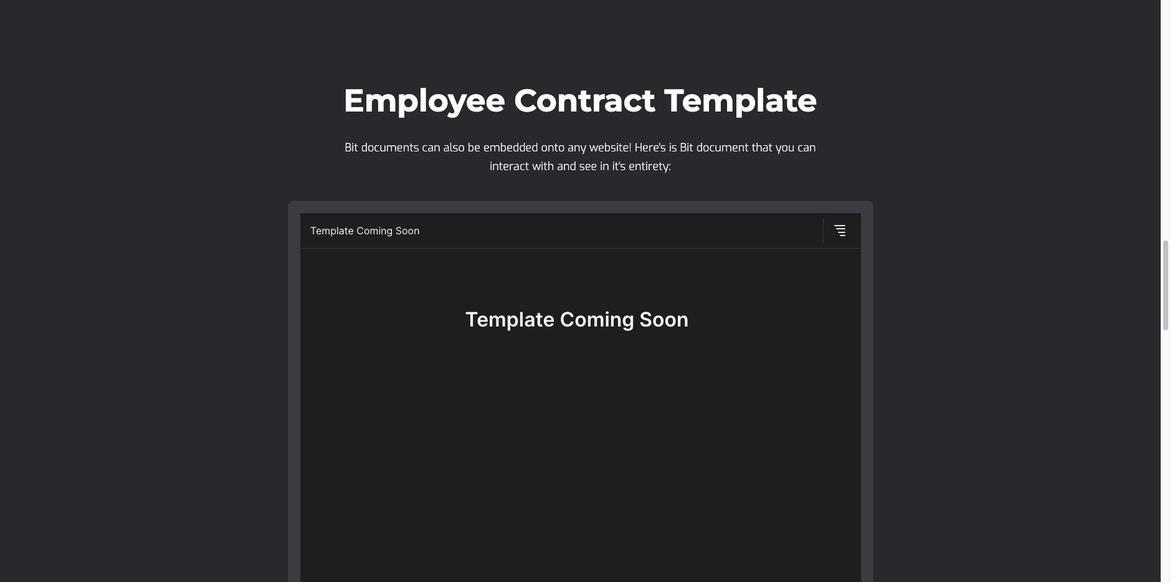 Task type: locate. For each thing, give the bounding box(es) containing it.
can right the you
[[798, 140, 816, 155]]

1 bit from the left
[[345, 140, 358, 155]]

can left also
[[422, 140, 441, 155]]

and
[[558, 159, 577, 174]]

1 horizontal spatial can
[[798, 140, 816, 155]]

be
[[468, 140, 481, 155]]

embedded
[[484, 140, 538, 155]]

bit right is
[[681, 140, 694, 155]]

with
[[533, 159, 555, 174]]

0 horizontal spatial can
[[422, 140, 441, 155]]

also
[[444, 140, 465, 155]]

you
[[776, 140, 795, 155]]

website!
[[590, 140, 632, 155]]

contract
[[515, 82, 656, 120]]

bit left documents
[[345, 140, 358, 155]]

bit
[[345, 140, 358, 155], [681, 140, 694, 155]]

employee
[[344, 82, 506, 120]]

document
[[697, 140, 749, 155]]

1 can from the left
[[422, 140, 441, 155]]

in
[[601, 159, 610, 174]]

employee contract template
[[344, 82, 818, 120]]

here's
[[635, 140, 666, 155]]

2 can from the left
[[798, 140, 816, 155]]

0 horizontal spatial bit
[[345, 140, 358, 155]]

can
[[422, 140, 441, 155], [798, 140, 816, 155]]

1 horizontal spatial bit
[[681, 140, 694, 155]]

documents
[[361, 140, 419, 155]]

is
[[669, 140, 678, 155]]



Task type: describe. For each thing, give the bounding box(es) containing it.
see
[[580, 159, 598, 174]]

2 bit from the left
[[681, 140, 694, 155]]

any
[[568, 140, 587, 155]]

interact
[[490, 159, 530, 174]]

bit documents can also be embedded onto any website! here's is bit document that you can interact with and see in it's entirety:
[[345, 140, 816, 174]]

onto
[[542, 140, 565, 155]]

that
[[752, 140, 773, 155]]

it's
[[613, 159, 626, 174]]

entirety:
[[629, 159, 671, 174]]

template
[[665, 82, 818, 120]]



